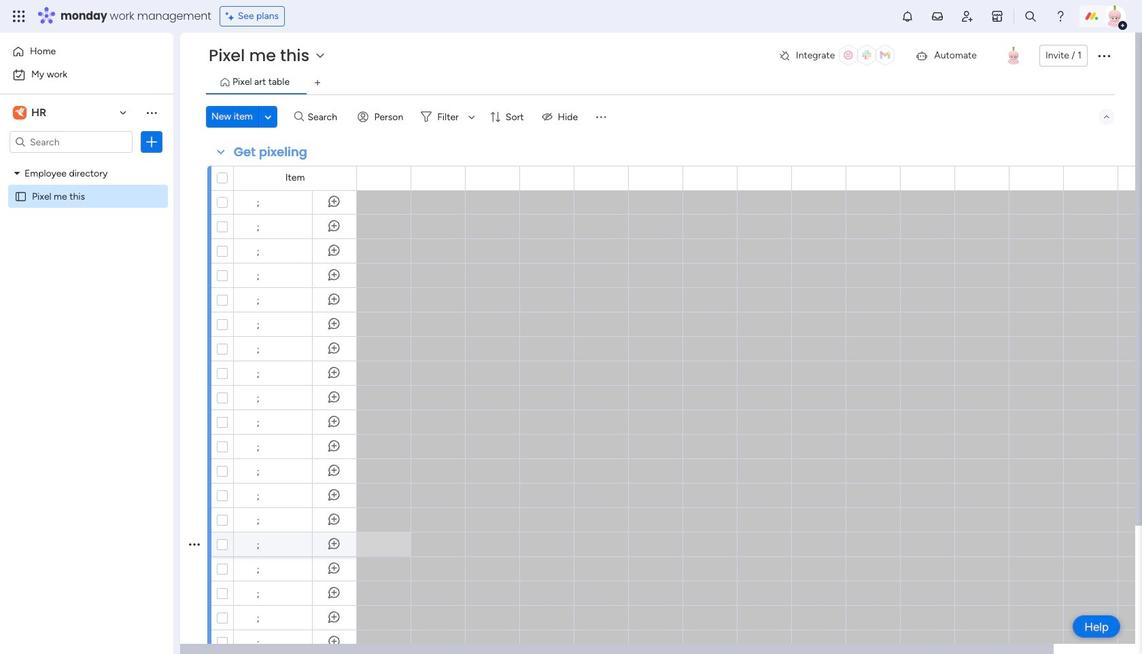 Task type: locate. For each thing, give the bounding box(es) containing it.
monday marketplace image
[[990, 10, 1004, 23]]

caret down image
[[14, 168, 20, 178]]

list box
[[0, 159, 173, 391]]

None field
[[230, 143, 311, 161]]

0 vertical spatial option
[[8, 41, 165, 63]]

menu image
[[594, 110, 608, 124]]

add view image
[[315, 78, 320, 88]]

angle down image
[[265, 112, 271, 122]]

see plans image
[[225, 9, 238, 24]]

option
[[8, 41, 165, 63], [8, 64, 165, 86], [0, 161, 173, 163]]

Search field
[[304, 107, 345, 126]]

tab
[[307, 72, 328, 94]]

tab list
[[206, 72, 1115, 94]]

ruby anderson image
[[1104, 5, 1126, 27]]

options image
[[1096, 48, 1112, 64], [145, 135, 158, 149], [189, 528, 200, 562], [189, 626, 200, 655]]



Task type: describe. For each thing, give the bounding box(es) containing it.
workspace image
[[13, 105, 27, 120]]

notifications image
[[901, 10, 914, 23]]

update feed image
[[931, 10, 944, 23]]

workspace options image
[[145, 106, 158, 119]]

workspace image
[[15, 105, 24, 120]]

arrow down image
[[464, 109, 480, 125]]

v2 search image
[[294, 109, 304, 125]]

help image
[[1054, 10, 1067, 23]]

search everything image
[[1024, 10, 1037, 23]]

invite members image
[[961, 10, 974, 23]]

select product image
[[12, 10, 26, 23]]

collapse image
[[1101, 111, 1112, 122]]

ruby anderson image
[[1005, 47, 1022, 65]]

Search in workspace field
[[29, 134, 114, 150]]

1 vertical spatial option
[[8, 64, 165, 86]]

public board image
[[14, 190, 27, 203]]

workspace selection element
[[13, 105, 48, 121]]

2 vertical spatial option
[[0, 161, 173, 163]]



Task type: vqa. For each thing, say whether or not it's contained in the screenshot.
bottommost FIRST BOARD
no



